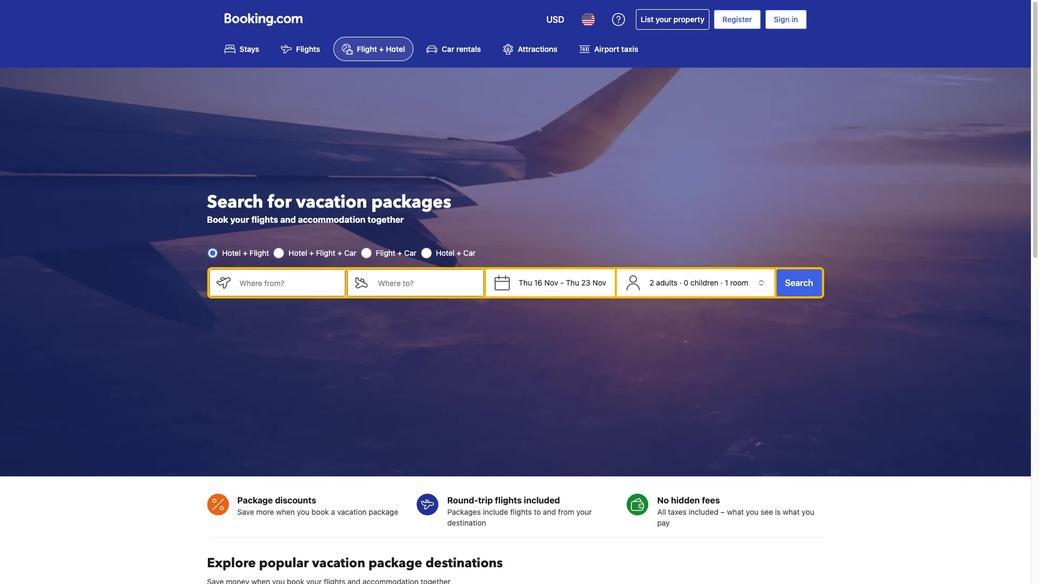 Task type: describe. For each thing, give the bounding box(es) containing it.
your inside round-trip flights included packages include flights to and from your destination
[[576, 508, 592, 517]]

16
[[534, 278, 542, 288]]

packages
[[371, 191, 451, 214]]

fees
[[702, 496, 720, 506]]

+ for flight + hotel
[[379, 45, 384, 54]]

book
[[312, 508, 329, 517]]

1 thu from the left
[[519, 278, 532, 288]]

room
[[730, 278, 748, 288]]

register
[[722, 15, 752, 24]]

1 vertical spatial flights
[[495, 496, 522, 506]]

vacation for package
[[312, 555, 365, 573]]

thu 16 nov - thu 23 nov
[[519, 278, 606, 288]]

flights
[[296, 45, 320, 54]]

all
[[657, 508, 666, 517]]

+ for flight + car
[[398, 249, 402, 258]]

list your property
[[641, 15, 705, 24]]

-
[[560, 278, 564, 288]]

no hidden fees all taxes included – what you see is what you pay
[[657, 496, 814, 528]]

hotel + flight
[[222, 249, 269, 258]]

1 · from the left
[[680, 278, 682, 288]]

book
[[207, 215, 228, 225]]

and inside round-trip flights included packages include flights to and from your destination
[[543, 508, 556, 517]]

save
[[237, 508, 254, 517]]

attractions link
[[494, 37, 566, 61]]

your inside search for vacation packages book your flights and accommodation together
[[230, 215, 249, 225]]

for
[[268, 191, 292, 214]]

2 nov from the left
[[593, 278, 606, 288]]

2 thu from the left
[[566, 278, 579, 288]]

children
[[691, 278, 719, 288]]

package inside package discounts save more when you book a vacation package
[[369, 508, 398, 517]]

Where to? field
[[369, 270, 484, 297]]

flights link
[[272, 37, 329, 61]]

register link
[[714, 10, 761, 29]]

3 you from the left
[[802, 508, 814, 517]]

2
[[650, 278, 654, 288]]

package discounts save more when you book a vacation package
[[237, 496, 398, 517]]

stays
[[240, 45, 259, 54]]

see
[[761, 508, 773, 517]]

search button
[[776, 270, 822, 297]]

hotel + car
[[436, 249, 476, 258]]

from
[[558, 508, 574, 517]]

2 you from the left
[[746, 508, 759, 517]]

1 nov from the left
[[544, 278, 558, 288]]

list your property link
[[636, 9, 709, 30]]

to
[[534, 508, 541, 517]]

2 · from the left
[[721, 278, 723, 288]]

hotel + flight + car
[[289, 249, 357, 258]]

+ for hotel + flight + car
[[309, 249, 314, 258]]

hotel for hotel + flight + car
[[289, 249, 307, 258]]

search for search
[[785, 278, 813, 288]]

sign
[[774, 15, 790, 24]]

more
[[256, 508, 274, 517]]

1 what from the left
[[727, 508, 744, 517]]

adults
[[656, 278, 678, 288]]

pay
[[657, 519, 670, 528]]

car rentals link
[[418, 37, 490, 61]]

flight + hotel
[[357, 45, 405, 54]]

search for search for vacation packages book your flights and accommodation together
[[207, 191, 263, 214]]

included inside round-trip flights included packages include flights to and from your destination
[[524, 496, 560, 506]]

car inside the car rentals link
[[442, 45, 454, 54]]

taxis
[[621, 45, 638, 54]]



Task type: vqa. For each thing, say whether or not it's contained in the screenshot.
leftmost 'Free cancellation'
no



Task type: locate. For each thing, give the bounding box(es) containing it.
2 adults · 0 children · 1 room
[[650, 278, 748, 288]]

flights
[[251, 215, 278, 225], [495, 496, 522, 506], [510, 508, 532, 517]]

flights inside search for vacation packages book your flights and accommodation together
[[251, 215, 278, 225]]

destinations
[[426, 555, 503, 573]]

flight + hotel link
[[333, 37, 414, 61]]

usd
[[546, 15, 564, 24]]

sign in
[[774, 15, 798, 24]]

airport taxis
[[594, 45, 638, 54]]

car rentals
[[442, 45, 481, 54]]

1 you from the left
[[297, 508, 310, 517]]

1 vertical spatial your
[[230, 215, 249, 225]]

–
[[721, 508, 725, 517]]

airport taxis link
[[571, 37, 647, 61]]

included down fees
[[689, 508, 719, 517]]

a
[[331, 508, 335, 517]]

1 horizontal spatial your
[[576, 508, 592, 517]]

1 vertical spatial vacation
[[337, 508, 367, 517]]

vacation right a
[[337, 508, 367, 517]]

explore
[[207, 555, 256, 573]]

and inside search for vacation packages book your flights and accommodation together
[[280, 215, 296, 225]]

1 horizontal spatial search
[[785, 278, 813, 288]]

stays link
[[216, 37, 268, 61]]

0 vertical spatial and
[[280, 215, 296, 225]]

thu
[[519, 278, 532, 288], [566, 278, 579, 288]]

1 package from the top
[[369, 508, 398, 517]]

0 vertical spatial search
[[207, 191, 263, 214]]

vacation down a
[[312, 555, 365, 573]]

explore popular vacation package destinations
[[207, 555, 503, 573]]

sign in link
[[765, 10, 807, 29]]

is
[[775, 508, 781, 517]]

0 horizontal spatial search
[[207, 191, 263, 214]]

2 horizontal spatial your
[[656, 15, 672, 24]]

package
[[237, 496, 273, 506]]

vacation inside search for vacation packages book your flights and accommodation together
[[296, 191, 367, 214]]

2 vertical spatial your
[[576, 508, 592, 517]]

search for vacation packages book your flights and accommodation together
[[207, 191, 451, 225]]

nov right 23
[[593, 278, 606, 288]]

popular
[[259, 555, 309, 573]]

what
[[727, 508, 744, 517], [783, 508, 800, 517]]

1 horizontal spatial you
[[746, 508, 759, 517]]

2 vertical spatial vacation
[[312, 555, 365, 573]]

1 horizontal spatial included
[[689, 508, 719, 517]]

1
[[725, 278, 728, 288]]

you down discounts
[[297, 508, 310, 517]]

booking.com online hotel reservations image
[[224, 13, 302, 26]]

rentals
[[456, 45, 481, 54]]

hotel for hotel + flight
[[222, 249, 241, 258]]

flights up include
[[495, 496, 522, 506]]

nov
[[544, 278, 558, 288], [593, 278, 606, 288]]

vacation for packages
[[296, 191, 367, 214]]

list
[[641, 15, 654, 24]]

flights for trip
[[510, 508, 532, 517]]

0 horizontal spatial included
[[524, 496, 560, 506]]

car
[[442, 45, 454, 54], [344, 249, 357, 258], [404, 249, 416, 258], [463, 249, 476, 258]]

flight
[[357, 45, 377, 54], [250, 249, 269, 258], [316, 249, 335, 258], [376, 249, 395, 258]]

0 horizontal spatial and
[[280, 215, 296, 225]]

you
[[297, 508, 310, 517], [746, 508, 759, 517], [802, 508, 814, 517]]

discounts
[[275, 496, 316, 506]]

0 vertical spatial vacation
[[296, 191, 367, 214]]

+
[[379, 45, 384, 54], [243, 249, 248, 258], [309, 249, 314, 258], [338, 249, 342, 258], [398, 249, 402, 258], [457, 249, 461, 258]]

include
[[483, 508, 508, 517]]

together
[[368, 215, 404, 225]]

0 horizontal spatial what
[[727, 508, 744, 517]]

in
[[792, 15, 798, 24]]

hotel
[[386, 45, 405, 54], [222, 249, 241, 258], [289, 249, 307, 258], [436, 249, 455, 258]]

round-
[[447, 496, 478, 506]]

nov left -
[[544, 278, 558, 288]]

trip
[[478, 496, 493, 506]]

1 vertical spatial and
[[543, 508, 556, 517]]

0 horizontal spatial ·
[[680, 278, 682, 288]]

0 vertical spatial package
[[369, 508, 398, 517]]

included inside no hidden fees all taxes included – what you see is what you pay
[[689, 508, 719, 517]]

attractions
[[518, 45, 558, 54]]

0 horizontal spatial thu
[[519, 278, 532, 288]]

packages
[[447, 508, 481, 517]]

0 horizontal spatial nov
[[544, 278, 558, 288]]

1 horizontal spatial and
[[543, 508, 556, 517]]

· left 1
[[721, 278, 723, 288]]

taxes
[[668, 508, 687, 517]]

2 package from the top
[[369, 555, 422, 573]]

search
[[207, 191, 263, 214], [785, 278, 813, 288]]

23
[[581, 278, 591, 288]]

included
[[524, 496, 560, 506], [689, 508, 719, 517]]

your right list
[[656, 15, 672, 24]]

· left 0 at right top
[[680, 278, 682, 288]]

0 vertical spatial included
[[524, 496, 560, 506]]

your
[[656, 15, 672, 24], [230, 215, 249, 225], [576, 508, 592, 517]]

hidden
[[671, 496, 700, 506]]

+ for hotel + car
[[457, 249, 461, 258]]

flights left to
[[510, 508, 532, 517]]

included up to
[[524, 496, 560, 506]]

2 vertical spatial flights
[[510, 508, 532, 517]]

0
[[684, 278, 689, 288]]

usd button
[[540, 6, 571, 32]]

thu left "16"
[[519, 278, 532, 288]]

vacation inside package discounts save more when you book a vacation package
[[337, 508, 367, 517]]

0 horizontal spatial your
[[230, 215, 249, 225]]

1 horizontal spatial nov
[[593, 278, 606, 288]]

you right is
[[802, 508, 814, 517]]

1 horizontal spatial thu
[[566, 278, 579, 288]]

vacation
[[296, 191, 367, 214], [337, 508, 367, 517], [312, 555, 365, 573]]

+ inside flight + hotel link
[[379, 45, 384, 54]]

2 horizontal spatial you
[[802, 508, 814, 517]]

your right book
[[230, 215, 249, 225]]

flights down for at top left
[[251, 215, 278, 225]]

round-trip flights included packages include flights to and from your destination
[[447, 496, 592, 528]]

and
[[280, 215, 296, 225], [543, 508, 556, 517]]

1 vertical spatial search
[[785, 278, 813, 288]]

package
[[369, 508, 398, 517], [369, 555, 422, 573]]

0 horizontal spatial you
[[297, 508, 310, 517]]

when
[[276, 508, 295, 517]]

·
[[680, 278, 682, 288], [721, 278, 723, 288]]

vacation up accommodation
[[296, 191, 367, 214]]

0 vertical spatial flights
[[251, 215, 278, 225]]

1 vertical spatial package
[[369, 555, 422, 573]]

destination
[[447, 519, 486, 528]]

thu right -
[[566, 278, 579, 288]]

1 horizontal spatial ·
[[721, 278, 723, 288]]

2 what from the left
[[783, 508, 800, 517]]

no
[[657, 496, 669, 506]]

property
[[674, 15, 705, 24]]

flight + car
[[376, 249, 416, 258]]

your right from
[[576, 508, 592, 517]]

1 horizontal spatial what
[[783, 508, 800, 517]]

and right to
[[543, 508, 556, 517]]

1 vertical spatial included
[[689, 508, 719, 517]]

search inside search for vacation packages book your flights and accommodation together
[[207, 191, 263, 214]]

search inside button
[[785, 278, 813, 288]]

and down for at top left
[[280, 215, 296, 225]]

accommodation
[[298, 215, 366, 225]]

you inside package discounts save more when you book a vacation package
[[297, 508, 310, 517]]

+ for hotel + flight
[[243, 249, 248, 258]]

what right is
[[783, 508, 800, 517]]

airport
[[594, 45, 619, 54]]

0 vertical spatial your
[[656, 15, 672, 24]]

you left see
[[746, 508, 759, 517]]

what right the –
[[727, 508, 744, 517]]

flights for for
[[251, 215, 278, 225]]

Where from? field
[[231, 270, 346, 297]]

hotel for hotel + car
[[436, 249, 455, 258]]



